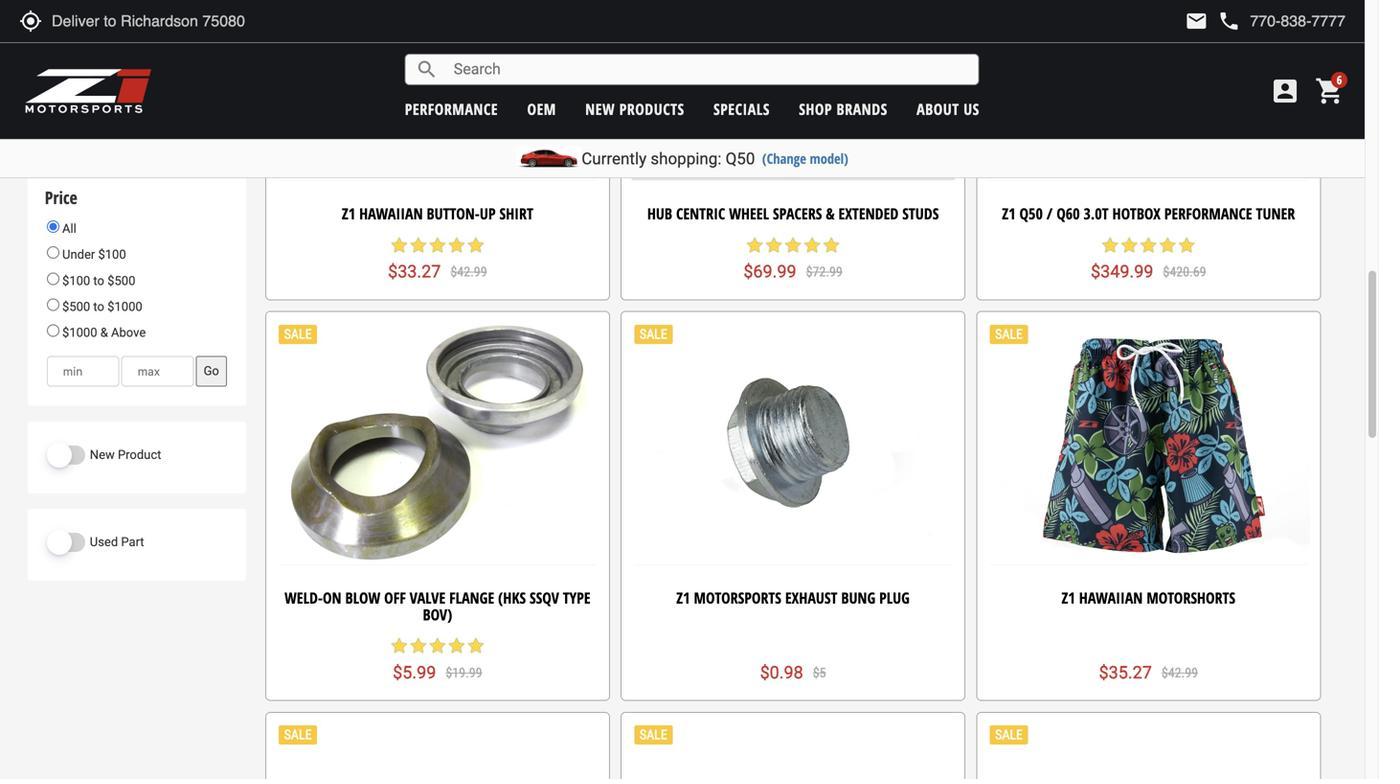 Task type: describe. For each thing, give the bounding box(es) containing it.
star star star star star $5.99 $19.99
[[390, 636, 486, 683]]

Search search field
[[439, 55, 979, 84]]

z1 motorsports exhaust bung plug
[[677, 587, 910, 608]]

new
[[90, 448, 115, 462]]

used part
[[90, 535, 144, 549]]

$72.99
[[807, 264, 843, 280]]

plug
[[880, 587, 910, 608]]

$5.99
[[393, 662, 436, 683]]

3.0t
[[1084, 203, 1109, 224]]

go button
[[196, 356, 227, 387]]

star star star star star $69.99 $72.99
[[744, 236, 843, 282]]

1 vertical spatial $100
[[62, 273, 90, 288]]

& for 1st '& up' link from the top
[[133, 60, 141, 74]]

$500 to $1000
[[59, 299, 142, 314]]

on
[[323, 587, 342, 608]]

under  $100
[[59, 247, 126, 262]]

oem link
[[528, 99, 557, 119]]

$69.99
[[744, 262, 797, 282]]

phone
[[1218, 10, 1241, 33]]

& up for 3rd '& up' link
[[133, 98, 159, 112]]

new product
[[90, 448, 161, 462]]

currently
[[582, 149, 647, 168]]

go
[[204, 364, 219, 378]]

2 & up link from the top
[[47, 76, 227, 96]]

shirt
[[500, 203, 534, 224]]

about
[[917, 99, 960, 119]]

account_box
[[1271, 76, 1301, 106]]

used
[[90, 535, 118, 549]]

1 horizontal spatial $500
[[108, 273, 135, 288]]

bov)
[[423, 604, 453, 625]]

bung
[[842, 587, 876, 608]]

$42.99 inside $35.27 $42.99
[[1162, 665, 1199, 681]]

& for 2nd '& up' link from the bottom
[[133, 79, 141, 93]]

centric
[[677, 203, 726, 224]]

specials
[[714, 99, 770, 119]]

all
[[59, 222, 76, 236]]

shopping_cart
[[1316, 76, 1346, 106]]

currently shopping: q50 (change model)
[[582, 149, 849, 168]]

off
[[384, 587, 406, 608]]

0 horizontal spatial $500
[[62, 299, 90, 314]]

1 & up link from the top
[[47, 57, 227, 77]]

specials link
[[714, 99, 770, 119]]

1 horizontal spatial q50
[[1020, 203, 1043, 224]]

oem
[[528, 99, 557, 119]]

type
[[563, 587, 591, 608]]

min number field
[[47, 356, 119, 387]]

$1000 & above
[[59, 325, 146, 340]]

1 vertical spatial $1000
[[62, 325, 97, 340]]

(change
[[763, 149, 807, 168]]

us
[[964, 99, 980, 119]]

account_box link
[[1266, 76, 1306, 106]]

0 vertical spatial q50
[[726, 149, 756, 168]]

z1 for z1 hawaiian motorshorts
[[1062, 587, 1076, 608]]

products
[[620, 99, 685, 119]]

1 horizontal spatial $100
[[98, 247, 126, 262]]

motorshorts
[[1147, 587, 1236, 608]]

hub centric wheel spacers & extended studs
[[648, 203, 939, 224]]

to for $100
[[93, 273, 104, 288]]

ratings
[[45, 27, 94, 50]]

z1 motorsports logo image
[[24, 67, 153, 115]]

z1 for z1 q50 / q60 3.0t hotbox performance tuner
[[1003, 203, 1016, 224]]

$0.98 $5
[[761, 662, 827, 683]]

mail link
[[1186, 10, 1209, 33]]

shopping:
[[651, 149, 722, 168]]

& up for 2nd '& up' link from the bottom
[[133, 79, 159, 93]]

shop
[[799, 99, 833, 119]]

$35.27 $42.99
[[1100, 662, 1199, 683]]

to for $500
[[93, 299, 104, 314]]

above
[[111, 325, 146, 340]]

$100 to $500
[[59, 273, 135, 288]]

$349.99
[[1092, 262, 1154, 282]]

flange
[[450, 587, 495, 608]]

& up for 1st '& up' link from the top
[[133, 60, 159, 74]]

$0.98
[[761, 662, 804, 683]]

price
[[45, 186, 77, 209]]

performance
[[405, 99, 498, 119]]

$35.27
[[1100, 662, 1153, 683]]

spacers
[[773, 203, 823, 224]]

mail phone
[[1186, 10, 1241, 33]]



Task type: locate. For each thing, give the bounding box(es) containing it.
0 horizontal spatial q50
[[726, 149, 756, 168]]

about us link
[[917, 99, 980, 119]]

1 horizontal spatial $1000
[[108, 299, 142, 314]]

1 horizontal spatial hawaiian
[[1080, 587, 1144, 608]]

$42.99
[[451, 264, 487, 280], [1162, 665, 1199, 681]]

weld-
[[285, 587, 323, 608]]

hawaiian for motorshorts
[[1080, 587, 1144, 608]]

under
[[62, 247, 95, 262]]

q50 left / at right
[[1020, 203, 1043, 224]]

3 & up from the top
[[133, 98, 159, 112]]

star star star star star $33.27 $42.99
[[388, 236, 487, 282]]

$100 down 'under'
[[62, 273, 90, 288]]

mail
[[1186, 10, 1209, 33]]

$500 up "$500 to $1000"
[[108, 273, 135, 288]]

z1 q50 / q60 3.0t hotbox performance tuner
[[1003, 203, 1296, 224]]

shop brands link
[[799, 99, 888, 119]]

$42.99 right $35.27
[[1162, 665, 1199, 681]]

1 & up from the top
[[133, 60, 159, 74]]

z1 hawaiian button-up shirt
[[342, 203, 534, 224]]

hawaiian left button-
[[359, 203, 423, 224]]

studs
[[903, 203, 939, 224]]

shopping_cart link
[[1311, 76, 1346, 106]]

tuner
[[1257, 203, 1296, 224]]

0 vertical spatial $100
[[98, 247, 126, 262]]

z1 for z1 hawaiian button-up shirt
[[342, 203, 356, 224]]

performance link
[[405, 99, 498, 119]]

$500
[[108, 273, 135, 288], [62, 299, 90, 314]]

to up "$500 to $1000"
[[93, 273, 104, 288]]

star
[[390, 236, 409, 255], [409, 236, 428, 255], [428, 236, 447, 255], [447, 236, 467, 255], [467, 236, 486, 255], [746, 236, 765, 255], [765, 236, 784, 255], [784, 236, 803, 255], [803, 236, 822, 255], [822, 236, 841, 255], [1101, 236, 1121, 255], [1121, 236, 1140, 255], [1140, 236, 1159, 255], [1159, 236, 1178, 255], [1178, 236, 1197, 255], [390, 636, 409, 656], [409, 636, 428, 656], [428, 636, 447, 656], [447, 636, 467, 656], [467, 636, 486, 656]]

$1000
[[108, 299, 142, 314], [62, 325, 97, 340]]

0 horizontal spatial $42.99
[[451, 264, 487, 280]]

0 vertical spatial $1000
[[108, 299, 142, 314]]

(hks
[[498, 587, 526, 608]]

$100
[[98, 247, 126, 262], [62, 273, 90, 288]]

product
[[118, 448, 161, 462]]

& up link
[[47, 57, 227, 77], [47, 76, 227, 96], [47, 95, 227, 115]]

0 horizontal spatial $100
[[62, 273, 90, 288]]

shop brands
[[799, 99, 888, 119]]

max number field
[[121, 356, 194, 387]]

about us
[[917, 99, 980, 119]]

extended
[[839, 203, 899, 224]]

$33.27
[[388, 262, 441, 282]]

& for 3rd '& up' link
[[133, 98, 141, 112]]

new products link
[[586, 99, 685, 119]]

part
[[121, 535, 144, 549]]

2 vertical spatial & up
[[133, 98, 159, 112]]

(change model) link
[[763, 149, 849, 168]]

new products
[[586, 99, 685, 119]]

hub
[[648, 203, 673, 224]]

0 horizontal spatial hawaiian
[[359, 203, 423, 224]]

wheel
[[730, 203, 770, 224]]

3 & up link from the top
[[47, 95, 227, 115]]

/
[[1047, 203, 1053, 224]]

valve
[[410, 587, 446, 608]]

my_location
[[19, 10, 42, 33]]

$19.99
[[446, 665, 483, 681]]

motorsports
[[694, 587, 782, 608]]

button-
[[427, 203, 480, 224]]

$42.99 inside star star star star star $33.27 $42.99
[[451, 264, 487, 280]]

q60
[[1057, 203, 1081, 224]]

to
[[93, 273, 104, 288], [93, 299, 104, 314]]

blow
[[345, 587, 381, 608]]

&
[[133, 60, 141, 74], [133, 79, 141, 93], [133, 98, 141, 112], [826, 203, 835, 224], [100, 325, 108, 340]]

to down $100 to $500
[[93, 299, 104, 314]]

hawaiian up $35.27
[[1080, 587, 1144, 608]]

hotbox
[[1113, 203, 1161, 224]]

0 vertical spatial hawaiian
[[359, 203, 423, 224]]

$500 down $100 to $500
[[62, 299, 90, 314]]

1 horizontal spatial $42.99
[[1162, 665, 1199, 681]]

$42.99 right $33.27
[[451, 264, 487, 280]]

0 vertical spatial to
[[93, 273, 104, 288]]

1 vertical spatial q50
[[1020, 203, 1043, 224]]

search
[[416, 58, 439, 81]]

$100 up $100 to $500
[[98, 247, 126, 262]]

hawaiian for button-
[[359, 203, 423, 224]]

model)
[[810, 149, 849, 168]]

brands
[[837, 99, 888, 119]]

0 horizontal spatial $1000
[[62, 325, 97, 340]]

1 vertical spatial $42.99
[[1162, 665, 1199, 681]]

z1 hawaiian motorshorts
[[1062, 587, 1236, 608]]

2 to from the top
[[93, 299, 104, 314]]

z1 for z1 motorsports exhaust bung plug
[[677, 587, 691, 608]]

weld-on blow off valve flange (hks ssqv type bov)
[[285, 587, 591, 625]]

1 vertical spatial to
[[93, 299, 104, 314]]

None radio
[[47, 247, 59, 259], [47, 272, 59, 285], [47, 298, 59, 311], [47, 247, 59, 259], [47, 272, 59, 285], [47, 298, 59, 311]]

ssqv
[[530, 587, 559, 608]]

0 vertical spatial & up
[[133, 60, 159, 74]]

$1000 down "$500 to $1000"
[[62, 325, 97, 340]]

$1000 up above
[[108, 299, 142, 314]]

$5
[[813, 665, 827, 681]]

new
[[586, 99, 615, 119]]

2 & up from the top
[[133, 79, 159, 93]]

star star star star star $349.99 $420.69
[[1092, 236, 1207, 282]]

1 vertical spatial hawaiian
[[1080, 587, 1144, 608]]

0 vertical spatial $42.99
[[451, 264, 487, 280]]

q50
[[726, 149, 756, 168], [1020, 203, 1043, 224]]

hawaiian
[[359, 203, 423, 224], [1080, 587, 1144, 608]]

phone link
[[1218, 10, 1346, 33]]

None radio
[[47, 221, 59, 233], [47, 324, 59, 337], [47, 221, 59, 233], [47, 324, 59, 337]]

$420.69
[[1164, 264, 1207, 280]]

q50 left (change
[[726, 149, 756, 168]]

1 vertical spatial $500
[[62, 299, 90, 314]]

0 vertical spatial $500
[[108, 273, 135, 288]]

performance
[[1165, 203, 1253, 224]]

1 vertical spatial & up
[[133, 79, 159, 93]]

exhaust
[[786, 587, 838, 608]]

1 to from the top
[[93, 273, 104, 288]]



Task type: vqa. For each thing, say whether or not it's contained in the screenshot.
Plug
yes



